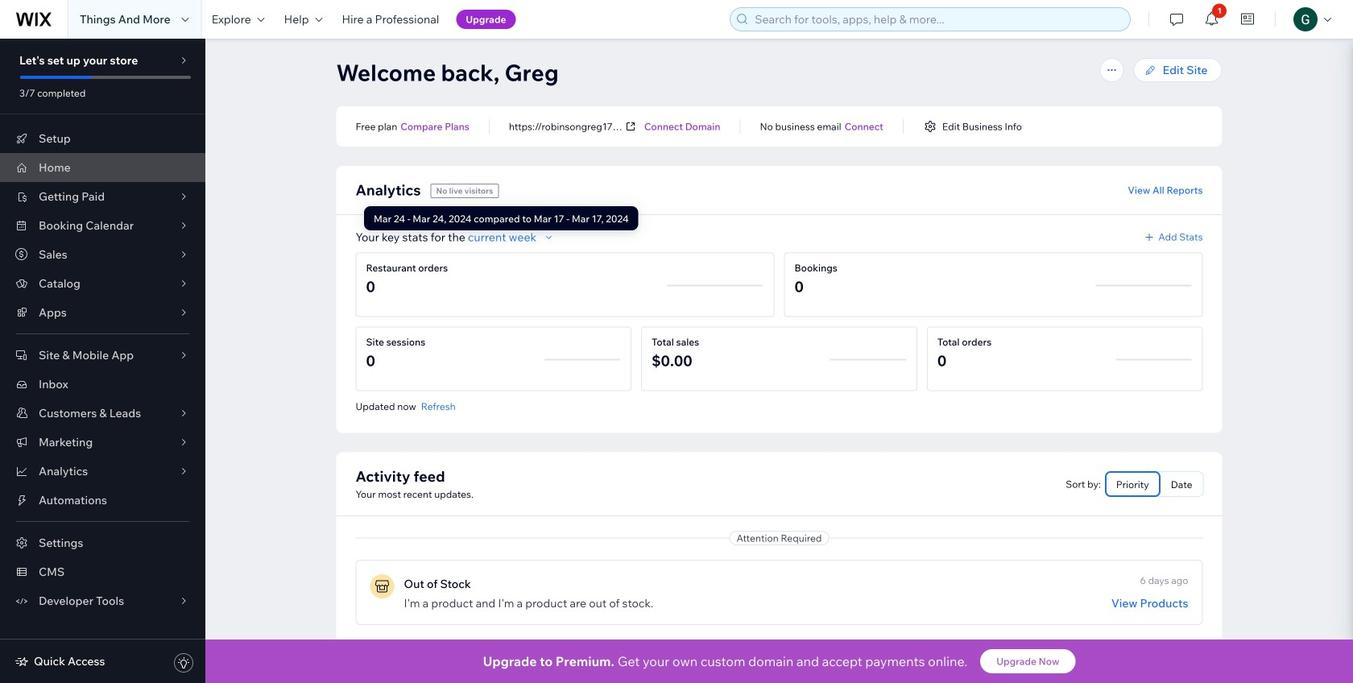 Task type: vqa. For each thing, say whether or not it's contained in the screenshot.
Sidebar element
yes



Task type: locate. For each thing, give the bounding box(es) containing it.
sidebar element
[[0, 39, 205, 683]]



Task type: describe. For each thing, give the bounding box(es) containing it.
Search for tools, apps, help & more... field
[[750, 8, 1125, 31]]



